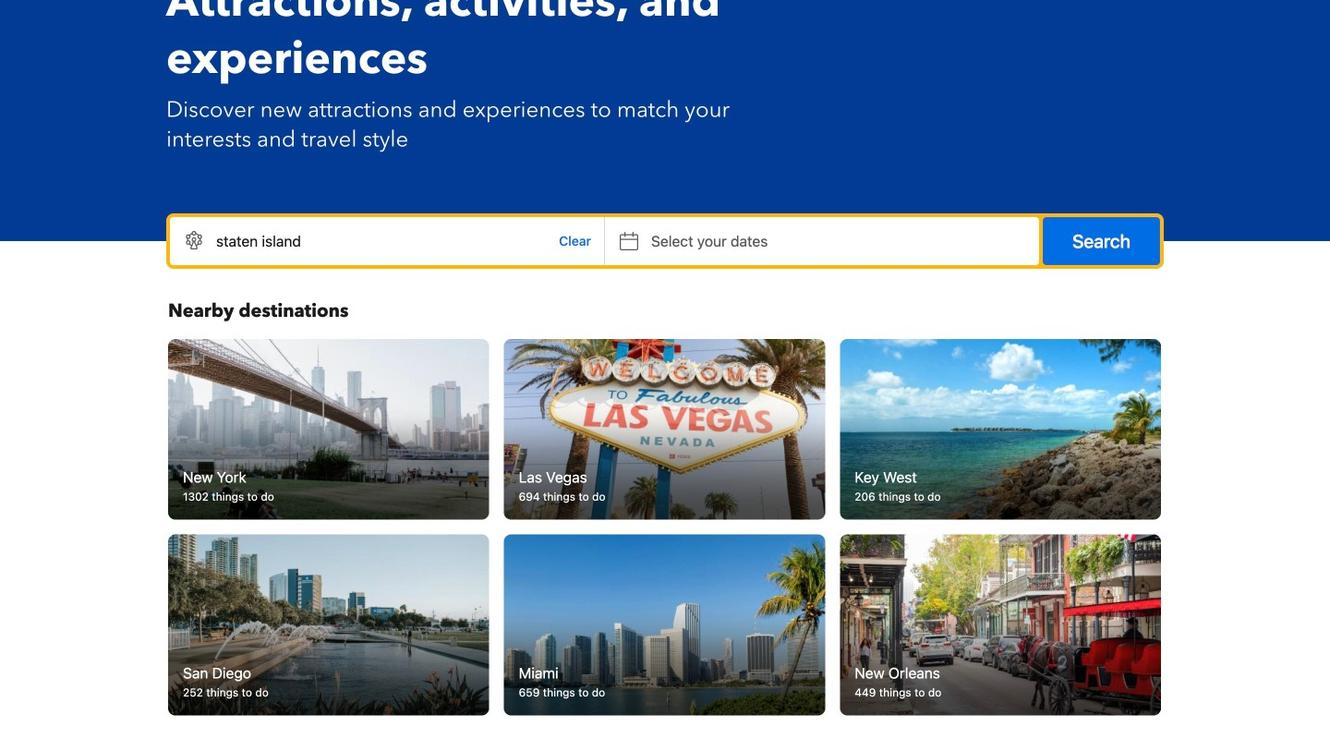Task type: vqa. For each thing, say whether or not it's contained in the screenshot.
New York image
yes



Task type: describe. For each thing, give the bounding box(es) containing it.
miami image
[[504, 535, 825, 715]]

key west image
[[840, 339, 1161, 520]]

san diego image
[[168, 535, 489, 715]]



Task type: locate. For each thing, give the bounding box(es) containing it.
new orleans image
[[840, 535, 1161, 715]]

las vegas image
[[504, 339, 825, 520]]

new york image
[[168, 339, 489, 520]]

Where are you going? search field
[[170, 217, 604, 265]]



